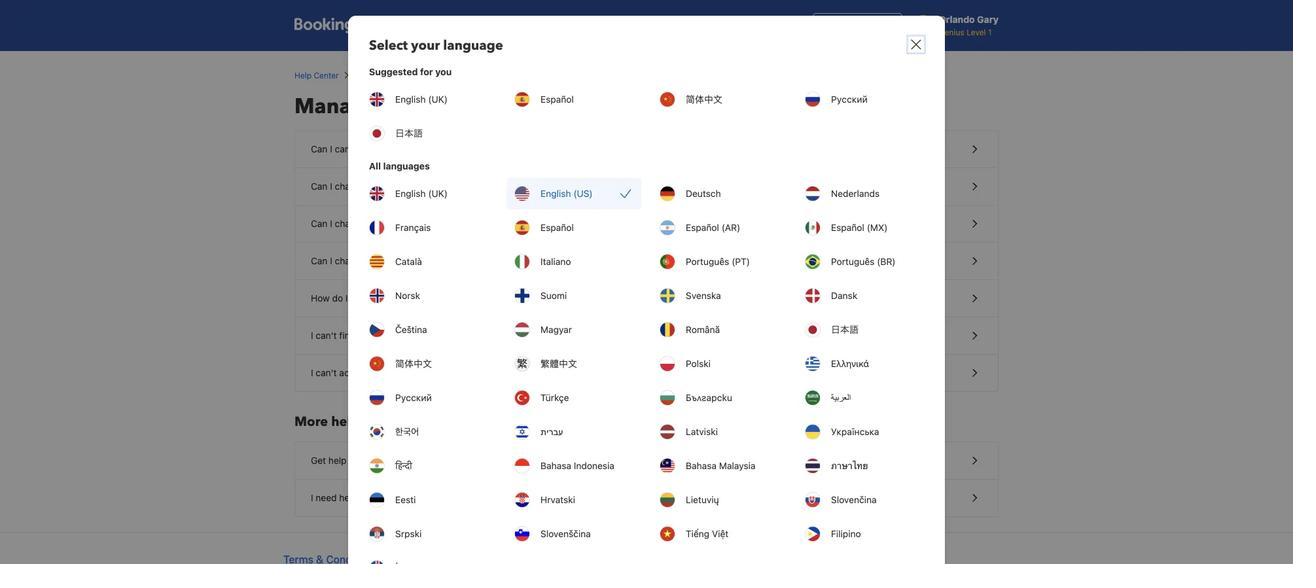 Task type: describe. For each thing, give the bounding box(es) containing it.
हिन्दी
[[395, 461, 412, 471]]

norsk
[[395, 290, 420, 301]]

العربية link
[[797, 382, 932, 414]]

svenska
[[686, 290, 721, 301]]

change for number
[[335, 256, 366, 266]]

español (mx)
[[831, 222, 888, 233]]

日本語 for left 日本語 link
[[395, 128, 423, 139]]

русский for the русский link to the left
[[395, 392, 432, 403]]

eesti link
[[361, 484, 496, 516]]

français
[[395, 222, 431, 233]]

english for for
[[395, 94, 426, 105]]

1
[[989, 27, 992, 37]]

all languages
[[369, 161, 430, 172]]

orlando gary genius level 1
[[939, 14, 999, 37]]

(us)
[[574, 188, 593, 199]]

list
[[820, 20, 835, 31]]

booking down questions
[[383, 92, 468, 121]]

lietuvių
[[686, 495, 719, 505]]

of for people
[[420, 256, 428, 266]]

can for can i change the type of vehicle i booked?
[[311, 218, 328, 229]]

confirmation
[[410, 330, 463, 341]]

繁體中文
[[541, 358, 577, 369]]

your for list
[[838, 20, 857, 31]]

deutsch link
[[652, 178, 787, 210]]

frequently
[[353, 71, 393, 80]]

polski link
[[652, 348, 787, 380]]

简体中文 for the top 简体中文 link
[[686, 94, 723, 105]]

can i cancel my booking? button
[[295, 131, 998, 168]]

the for number
[[369, 256, 382, 266]]

português for português (pt)
[[686, 256, 730, 267]]

english (uk) for languages
[[395, 188, 448, 199]]

close the list of languages image
[[909, 37, 924, 52]]

türkçe
[[541, 392, 569, 403]]

access
[[339, 368, 369, 378]]

help center button
[[295, 69, 339, 81]]

0 horizontal spatial do?
[[489, 368, 505, 378]]

polski
[[686, 358, 711, 369]]

i can't find my booking confirmation – what should i do?
[[311, 330, 547, 341]]

ภาษาไทย
[[831, 461, 869, 471]]

a
[[369, 455, 374, 466]]

filipino link
[[797, 519, 932, 550]]

can i change my booking?
[[311, 181, 422, 192]]

slovenčina link
[[797, 484, 932, 516]]

1 horizontal spatial русский link
[[797, 84, 932, 115]]

can i change the type of vehicle i booked?
[[311, 218, 490, 229]]

bahasa indonesia
[[541, 461, 615, 471]]

language
[[443, 37, 503, 55]]

español (ar)
[[686, 222, 741, 233]]

with inside button
[[349, 455, 367, 466]]

more
[[295, 413, 328, 431]]

manage
[[295, 92, 378, 121]]

(mx)
[[867, 222, 888, 233]]

1 horizontal spatial 日本語 link
[[797, 314, 932, 346]]

0 horizontal spatial русский link
[[361, 382, 496, 414]]

booking? for can i change my booking?
[[384, 181, 422, 192]]

lietuvių link
[[652, 484, 787, 516]]

nederlands link
[[797, 178, 932, 210]]

magyar
[[541, 324, 572, 335]]

people
[[431, 256, 459, 266]]

find
[[339, 330, 356, 341]]

čeština
[[395, 324, 427, 335]]

português (br)
[[831, 256, 896, 267]]

get
[[311, 455, 326, 466]]

frequently asked questions
[[353, 71, 455, 80]]

1 horizontal spatial –
[[465, 330, 471, 341]]

center
[[314, 71, 339, 80]]

how
[[311, 293, 330, 304]]

1 horizontal spatial should
[[496, 330, 524, 341]]

do
[[332, 293, 343, 304]]

slovenščina
[[541, 529, 591, 539]]

i inside button
[[330, 181, 332, 192]]

suomi link
[[507, 280, 642, 312]]

what inside i can't find my booking confirmation – what should i do? button
[[473, 330, 493, 341]]

português (pt)
[[686, 256, 750, 267]]

my for change
[[369, 181, 381, 192]]

the for type
[[369, 218, 382, 229]]

русский for rightmost the русский link
[[831, 94, 868, 105]]

hrvatski
[[541, 495, 575, 505]]

eesti
[[395, 495, 416, 505]]

vehicle
[[417, 218, 447, 229]]

deutsch
[[686, 188, 721, 199]]

asked
[[395, 71, 417, 80]]

português (br) link
[[797, 246, 932, 278]]

what inside i can't access my booking – what should i do? button
[[431, 368, 451, 378]]

my inside how do i update my contact info? button
[[382, 293, 395, 304]]

العربية
[[831, 392, 851, 403]]

română link
[[652, 314, 787, 346]]

can i change my booking? button
[[295, 168, 998, 206]]

español (mx) link
[[797, 212, 932, 244]]

booking for with
[[377, 455, 411, 466]]

can for can i change the number of people traveling?
[[311, 256, 328, 266]]

info?
[[432, 293, 453, 304]]

עברית
[[541, 427, 563, 437]]

українська link
[[797, 416, 932, 448]]

my for access
[[371, 368, 384, 378]]

can for can i cancel my booking?
[[311, 144, 328, 155]]

i can't access my booking – what should i do?
[[311, 368, 505, 378]]

i can't find my booking confirmation – what should i do? button
[[295, 318, 998, 355]]

dansk link
[[797, 280, 932, 312]]

한국어 link
[[361, 416, 496, 448]]

can i cancel my booking?
[[311, 144, 419, 155]]

suggested
[[369, 66, 418, 77]]

suomi
[[541, 290, 567, 301]]

dansk
[[831, 290, 858, 301]]

tiếng việt
[[686, 529, 729, 539]]

0 horizontal spatial 日本語 link
[[361, 118, 496, 149]]

italiano
[[541, 256, 571, 267]]

українська
[[831, 427, 880, 437]]

select
[[369, 37, 408, 55]]

0 vertical spatial 简体中文 link
[[652, 84, 787, 115]]

update
[[350, 293, 380, 304]]

can't for access
[[316, 368, 337, 378]]

orlando
[[939, 14, 975, 25]]



Task type: vqa. For each thing, say whether or not it's contained in the screenshot.


Task type: locate. For each thing, give the bounding box(es) containing it.
1 español link from the top
[[507, 84, 642, 115]]

bahasa up hrvatski
[[541, 461, 572, 471]]

gary
[[978, 14, 999, 25]]

cancel
[[335, 144, 363, 155]]

slovenščina link
[[507, 519, 642, 550]]

help right get
[[329, 455, 347, 466]]

booking.com online hotel reservations image
[[295, 18, 389, 33]]

booking? for can i cancel my booking?
[[380, 144, 419, 155]]

my for find
[[358, 330, 371, 341]]

english (uk) down for in the left top of the page
[[395, 94, 448, 105]]

1 vertical spatial do?
[[489, 368, 505, 378]]

what right confirmation
[[473, 330, 493, 341]]

booking? up all languages
[[380, 144, 419, 155]]

0 vertical spatial –
[[465, 330, 471, 341]]

1 português from the left
[[686, 256, 730, 267]]

1 english (uk) from the top
[[395, 94, 448, 105]]

0 vertical spatial booking?
[[380, 144, 419, 155]]

help right need on the left
[[339, 493, 358, 503]]

booking inside button
[[377, 455, 411, 466]]

booking? inside button
[[380, 144, 419, 155]]

help inside button
[[339, 493, 358, 503]]

do? left '繁體中文' at bottom
[[489, 368, 505, 378]]

i need help with something else button
[[295, 480, 998, 517]]

1 vertical spatial the
[[369, 256, 382, 266]]

how do i update my contact info?
[[311, 293, 453, 304]]

can up the how in the left of the page
[[311, 256, 328, 266]]

your up for in the left top of the page
[[411, 37, 440, 55]]

(br)
[[877, 256, 896, 267]]

2 vertical spatial help
[[339, 493, 358, 503]]

việt
[[712, 529, 729, 539]]

0 horizontal spatial should
[[454, 368, 482, 378]]

1 vertical spatial what
[[431, 368, 451, 378]]

2 vertical spatial change
[[335, 256, 366, 266]]

1 vertical spatial of
[[420, 256, 428, 266]]

2 (uk) from the top
[[428, 188, 448, 199]]

english (us)
[[541, 188, 593, 199]]

1 vertical spatial can't
[[316, 368, 337, 378]]

english down languages
[[395, 188, 426, 199]]

bahasa for bahasa indonesia
[[541, 461, 572, 471]]

filipino
[[831, 529, 861, 539]]

2 change from the top
[[335, 218, 366, 229]]

bahasa
[[541, 461, 572, 471], [686, 461, 717, 471]]

日本語 link up languages
[[361, 118, 496, 149]]

português left (br)
[[831, 256, 875, 267]]

עברית link
[[507, 416, 642, 448]]

help for get
[[329, 455, 347, 466]]

0 horizontal spatial русский
[[395, 392, 432, 403]]

srpski
[[395, 529, 422, 539]]

русский
[[831, 94, 868, 105], [395, 392, 432, 403]]

english (uk) for for
[[395, 94, 448, 105]]

norsk link
[[361, 280, 496, 312]]

change up do
[[335, 256, 366, 266]]

change inside button
[[335, 181, 366, 192]]

0 horizontal spatial your
[[411, 37, 440, 55]]

0 vertical spatial what
[[473, 330, 493, 341]]

need
[[316, 493, 337, 503]]

srpski link
[[361, 519, 496, 550]]

1 vertical spatial english (uk)
[[395, 188, 448, 199]]

can down can i cancel my booking?
[[311, 181, 328, 192]]

1 vertical spatial english (uk) link
[[361, 178, 496, 210]]

malaysia
[[719, 461, 756, 471]]

english (uk) link for for
[[361, 84, 496, 115]]

should down confirmation
[[454, 368, 482, 378]]

english for languages
[[395, 188, 426, 199]]

2 bahasa from the left
[[686, 461, 717, 471]]

3 change from the top
[[335, 256, 366, 266]]

español
[[541, 94, 574, 105], [541, 222, 574, 233], [686, 222, 719, 233], [831, 222, 865, 233]]

your inside dialog
[[411, 37, 440, 55]]

my inside can i cancel my booking? button
[[365, 144, 378, 155]]

1 horizontal spatial русский
[[831, 94, 868, 105]]

简体中文 link
[[652, 84, 787, 115], [361, 348, 496, 380]]

booking? down all languages
[[384, 181, 422, 192]]

latviski link
[[652, 416, 787, 448]]

(uk) down questions
[[428, 94, 448, 105]]

español link for 简体中文
[[507, 84, 642, 115]]

tiếng việt link
[[652, 519, 787, 550]]

1 vertical spatial 日本語 link
[[797, 314, 932, 346]]

0 horizontal spatial português
[[686, 256, 730, 267]]

help inside button
[[329, 455, 347, 466]]

हिन्दी link
[[361, 450, 496, 482]]

2 can't from the top
[[316, 368, 337, 378]]

0 vertical spatial the
[[369, 218, 382, 229]]

1 horizontal spatial of
[[420, 256, 428, 266]]

0 vertical spatial 日本語 link
[[361, 118, 496, 149]]

english (uk) link up vehicle
[[361, 178, 496, 210]]

get help with a booking button
[[295, 443, 998, 480]]

bahasa down latviski
[[686, 461, 717, 471]]

what
[[473, 330, 493, 341], [431, 368, 451, 378]]

0 vertical spatial change
[[335, 181, 366, 192]]

0 vertical spatial русский link
[[797, 84, 932, 115]]

my
[[365, 144, 378, 155], [369, 181, 381, 192], [382, 293, 395, 304], [358, 330, 371, 341], [371, 368, 384, 378]]

(uk) up vehicle
[[428, 188, 448, 199]]

0 vertical spatial english (uk) link
[[361, 84, 496, 115]]

– right confirmation
[[465, 330, 471, 341]]

booking for find
[[373, 330, 407, 341]]

türkçe link
[[507, 382, 642, 414]]

0 horizontal spatial 简体中文
[[395, 358, 432, 369]]

svenska link
[[652, 280, 787, 312]]

0 horizontal spatial –
[[423, 368, 428, 378]]

the left number
[[369, 256, 382, 266]]

0 vertical spatial should
[[496, 330, 524, 341]]

2 english (uk) link from the top
[[361, 178, 496, 210]]

日本語 link up the ελληνικά link
[[797, 314, 932, 346]]

can left cancel
[[311, 144, 328, 155]]

my right find
[[358, 330, 371, 341]]

change down cancel
[[335, 181, 366, 192]]

1 horizontal spatial your
[[838, 20, 857, 31]]

booking for access
[[386, 368, 420, 378]]

0 vertical spatial with
[[349, 455, 367, 466]]

english (uk) link down questions
[[361, 84, 496, 115]]

what down confirmation
[[431, 368, 451, 378]]

my up all
[[365, 144, 378, 155]]

1 vertical spatial русский link
[[361, 382, 496, 414]]

eur
[[633, 19, 654, 32]]

questions
[[419, 71, 455, 80]]

1 vertical spatial 简体中文
[[395, 358, 432, 369]]

can i change the type of vehicle i booked? button
[[295, 206, 998, 243]]

1 the from the top
[[369, 218, 382, 229]]

can't
[[316, 330, 337, 341], [316, 368, 337, 378]]

english down 'asked'
[[395, 94, 426, 105]]

tiếng
[[686, 529, 710, 539]]

0 vertical spatial do?
[[532, 330, 547, 341]]

日本語 for rightmost 日本語 link
[[831, 324, 859, 335]]

your right list
[[838, 20, 857, 31]]

booked?
[[454, 218, 490, 229]]

1 vertical spatial –
[[423, 368, 428, 378]]

bahasa for bahasa malaysia
[[686, 461, 717, 471]]

of left people
[[420, 256, 428, 266]]

(uk) for for
[[428, 94, 448, 105]]

1 (uk) from the top
[[428, 94, 448, 105]]

list your property link
[[814, 13, 903, 38]]

简体中文
[[686, 94, 723, 105], [395, 358, 432, 369]]

the left type
[[369, 218, 382, 229]]

with inside button
[[360, 493, 378, 503]]

čeština link
[[361, 314, 496, 346]]

1 can from the top
[[311, 144, 328, 155]]

list your property
[[820, 20, 897, 31]]

0 vertical spatial english (uk)
[[395, 94, 448, 105]]

1 change from the top
[[335, 181, 366, 192]]

booking down čeština
[[386, 368, 420, 378]]

0 vertical spatial español link
[[507, 84, 642, 115]]

1 horizontal spatial do?
[[532, 330, 547, 341]]

0 vertical spatial (uk)
[[428, 94, 448, 105]]

bahasa indonesia link
[[507, 450, 642, 482]]

help right more
[[331, 413, 360, 431]]

0 vertical spatial can't
[[316, 330, 337, 341]]

of
[[406, 218, 415, 229], [420, 256, 428, 266]]

0 horizontal spatial bahasa
[[541, 461, 572, 471]]

for
[[420, 66, 433, 77]]

한국어
[[395, 427, 419, 437]]

1 horizontal spatial bahasa
[[686, 461, 717, 471]]

български
[[686, 392, 733, 403]]

2 can from the top
[[311, 181, 328, 192]]

1 vertical spatial (uk)
[[428, 188, 448, 199]]

简体中文 for 简体中文 link to the left
[[395, 358, 432, 369]]

1 horizontal spatial 日本語
[[831, 324, 859, 335]]

genius
[[939, 27, 965, 37]]

my left norsk
[[382, 293, 395, 304]]

something
[[380, 493, 425, 503]]

can for can i change my booking?
[[311, 181, 328, 192]]

català link
[[361, 246, 496, 278]]

help
[[295, 71, 312, 80]]

español link for español (ar)
[[507, 212, 642, 244]]

manage booking
[[295, 92, 468, 121]]

1 horizontal spatial 简体中文 link
[[652, 84, 787, 115]]

booking?
[[380, 144, 419, 155], [384, 181, 422, 192]]

english (uk)
[[395, 94, 448, 105], [395, 188, 448, 199]]

english left (us)
[[541, 188, 571, 199]]

1 vertical spatial русский
[[395, 392, 432, 403]]

change for type
[[335, 218, 366, 229]]

1 can't from the top
[[316, 330, 337, 341]]

日本語 up languages
[[395, 128, 423, 139]]

0 vertical spatial русский
[[831, 94, 868, 105]]

română
[[686, 324, 720, 335]]

1 horizontal spatial 简体中文
[[686, 94, 723, 105]]

– down i can't find my booking confirmation – what should i do? on the bottom left
[[423, 368, 428, 378]]

български link
[[652, 382, 787, 414]]

(uk)
[[428, 94, 448, 105], [428, 188, 448, 199]]

should
[[496, 330, 524, 341], [454, 368, 482, 378]]

can't for find
[[316, 330, 337, 341]]

0 vertical spatial 简体中文
[[686, 94, 723, 105]]

3 can from the top
[[311, 218, 328, 229]]

booking right a
[[377, 455, 411, 466]]

latviski
[[686, 427, 718, 437]]

my inside i can't find my booking confirmation – what should i do? button
[[358, 330, 371, 341]]

(uk) for languages
[[428, 188, 448, 199]]

1 horizontal spatial what
[[473, 330, 493, 341]]

can inside button
[[311, 181, 328, 192]]

english (uk) link for languages
[[361, 178, 496, 210]]

português for português (br)
[[831, 256, 875, 267]]

português left (pt)
[[686, 256, 730, 267]]

1 vertical spatial with
[[360, 493, 378, 503]]

booking? inside button
[[384, 181, 422, 192]]

can't left 'access'
[[316, 368, 337, 378]]

of right type
[[406, 218, 415, 229]]

can i change the number of people traveling?
[[311, 256, 503, 266]]

português (pt) link
[[652, 246, 787, 278]]

1 vertical spatial español link
[[507, 212, 642, 244]]

0 horizontal spatial of
[[406, 218, 415, 229]]

you
[[436, 66, 452, 77]]

0 vertical spatial help
[[331, 413, 360, 431]]

0 vertical spatial your
[[838, 20, 857, 31]]

select your language dialog
[[348, 16, 945, 564]]

how do i update my contact info? button
[[295, 280, 998, 318]]

2 english (uk) from the top
[[395, 188, 448, 199]]

日本語 down dansk
[[831, 324, 859, 335]]

4 can from the top
[[311, 256, 328, 266]]

english (uk) down languages
[[395, 188, 448, 199]]

my right 'access'
[[371, 368, 384, 378]]

i need help with something else
[[311, 493, 444, 503]]

of for vehicle
[[406, 218, 415, 229]]

繁體中文 link
[[507, 348, 642, 380]]

your for select
[[411, 37, 440, 55]]

my inside can i change my booking? button
[[369, 181, 381, 192]]

ภาษาไทย link
[[797, 450, 932, 482]]

1 vertical spatial booking?
[[384, 181, 422, 192]]

with left a
[[349, 455, 367, 466]]

español link
[[507, 84, 642, 115], [507, 212, 642, 244]]

1 vertical spatial help
[[329, 455, 347, 466]]

nederlands
[[831, 188, 880, 199]]

català
[[395, 256, 422, 267]]

can't left find
[[316, 330, 337, 341]]

1 vertical spatial should
[[454, 368, 482, 378]]

1 vertical spatial 日本語
[[831, 324, 859, 335]]

can down can i change my booking?
[[311, 218, 328, 229]]

0 horizontal spatial what
[[431, 368, 451, 378]]

can i change the number of people traveling? button
[[295, 243, 998, 280]]

2 the from the top
[[369, 256, 382, 266]]

0 horizontal spatial 简体中文 link
[[361, 348, 496, 380]]

with left something
[[360, 493, 378, 503]]

booking down how do i update my contact info?
[[373, 330, 407, 341]]

2 português from the left
[[831, 256, 875, 267]]

ελληνικά link
[[797, 348, 932, 380]]

1 horizontal spatial português
[[831, 256, 875, 267]]

select your language
[[369, 37, 503, 55]]

should left magyar
[[496, 330, 524, 341]]

with
[[349, 455, 367, 466], [360, 493, 378, 503]]

1 bahasa from the left
[[541, 461, 572, 471]]

change for booking?
[[335, 181, 366, 192]]

1 english (uk) link from the top
[[361, 84, 496, 115]]

1 vertical spatial change
[[335, 218, 366, 229]]

0 horizontal spatial 日本語
[[395, 128, 423, 139]]

0 vertical spatial of
[[406, 218, 415, 229]]

–
[[465, 330, 471, 341], [423, 368, 428, 378]]

(pt)
[[732, 256, 750, 267]]

magyar link
[[507, 314, 642, 346]]

my inside i can't access my booking – what should i do? button
[[371, 368, 384, 378]]

my down all
[[369, 181, 381, 192]]

my for cancel
[[365, 144, 378, 155]]

0 vertical spatial 日本語
[[395, 128, 423, 139]]

do? up '繁體中文' at bottom
[[532, 330, 547, 341]]

help for more
[[331, 413, 360, 431]]

1 vertical spatial your
[[411, 37, 440, 55]]

ελληνικά
[[831, 358, 870, 369]]

2 español link from the top
[[507, 212, 642, 244]]

1 vertical spatial 简体中文 link
[[361, 348, 496, 380]]

else
[[427, 493, 444, 503]]

hrvatski link
[[507, 484, 642, 516]]

change down can i change my booking?
[[335, 218, 366, 229]]



